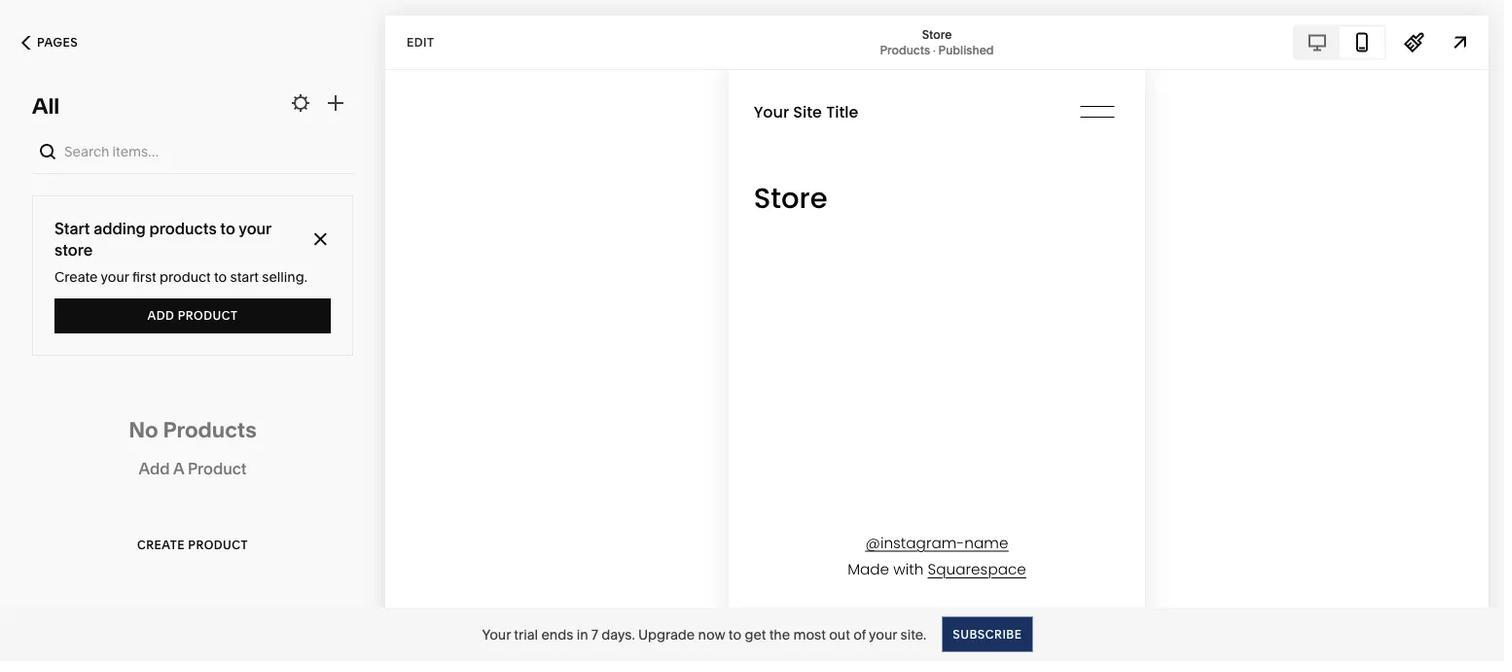 Task type: vqa. For each thing, say whether or not it's contained in the screenshot.
Published
yes



Task type: describe. For each thing, give the bounding box(es) containing it.
create product
[[137, 538, 248, 552]]

add product
[[148, 309, 238, 323]]

start
[[230, 269, 259, 286]]

start
[[55, 219, 90, 238]]

subscribe button
[[943, 618, 1033, 653]]

product
[[160, 269, 211, 286]]

add a product
[[139, 460, 247, 479]]

no
[[129, 417, 158, 443]]

all
[[32, 93, 60, 119]]

the
[[770, 627, 790, 643]]

trial
[[514, 627, 538, 643]]

product for first
[[178, 309, 238, 323]]

add product button
[[55, 299, 331, 334]]

adding
[[94, 219, 146, 238]]

out
[[830, 627, 851, 643]]

of
[[854, 627, 866, 643]]

in
[[577, 627, 588, 643]]

2 vertical spatial to
[[729, 627, 742, 643]]

0 horizontal spatial your
[[101, 269, 129, 286]]

create product button
[[0, 528, 385, 563]]

to inside start adding products to your store
[[220, 219, 235, 238]]

now
[[699, 627, 726, 643]]

a
[[173, 460, 184, 479]]

1 vertical spatial product
[[188, 460, 247, 479]]

Search items… text field
[[64, 130, 348, 173]]

days.
[[602, 627, 635, 643]]

products for store products · published
[[880, 43, 931, 57]]

pages
[[37, 36, 78, 50]]

product for product
[[188, 538, 248, 552]]

selling.
[[262, 269, 308, 286]]

subscribe
[[953, 628, 1023, 642]]

create for create your first product to start selling.
[[55, 269, 98, 286]]

most
[[794, 627, 826, 643]]



Task type: locate. For each thing, give the bounding box(es) containing it.
edit
[[407, 35, 435, 49]]

0 vertical spatial product
[[178, 309, 238, 323]]

1 vertical spatial to
[[214, 269, 227, 286]]

1 vertical spatial add
[[139, 460, 170, 479]]

·
[[933, 43, 936, 57]]

add
[[148, 309, 175, 323], [139, 460, 170, 479]]

product
[[178, 309, 238, 323], [188, 460, 247, 479], [188, 538, 248, 552]]

0 vertical spatial your
[[239, 219, 271, 238]]

product down product
[[178, 309, 238, 323]]

your trial ends in 7 days. upgrade now to get the most out of your site.
[[482, 627, 927, 643]]

your
[[482, 627, 511, 643]]

create inside button
[[137, 538, 185, 552]]

add left a
[[139, 460, 170, 479]]

product down add a product
[[188, 538, 248, 552]]

create down store
[[55, 269, 98, 286]]

get
[[745, 627, 766, 643]]

products up add a product
[[163, 417, 257, 443]]

published
[[939, 43, 994, 57]]

2 vertical spatial your
[[869, 627, 898, 643]]

add inside button
[[148, 309, 175, 323]]

0 vertical spatial create
[[55, 269, 98, 286]]

2 vertical spatial product
[[188, 538, 248, 552]]

products inside store products · published
[[880, 43, 931, 57]]

1 horizontal spatial your
[[239, 219, 271, 238]]

tab list
[[1296, 27, 1385, 58]]

to
[[220, 219, 235, 238], [214, 269, 227, 286], [729, 627, 742, 643]]

to right products
[[220, 219, 235, 238]]

upgrade
[[638, 627, 695, 643]]

1 horizontal spatial create
[[137, 538, 185, 552]]

1 horizontal spatial products
[[880, 43, 931, 57]]

7
[[592, 627, 598, 643]]

product right a
[[188, 460, 247, 479]]

first
[[132, 269, 156, 286]]

add for add a product
[[139, 460, 170, 479]]

create down a
[[137, 538, 185, 552]]

products for no products
[[163, 417, 257, 443]]

create your first product to start selling.
[[55, 269, 308, 286]]

products
[[880, 43, 931, 57], [163, 417, 257, 443]]

ends
[[542, 627, 574, 643]]

0 vertical spatial to
[[220, 219, 235, 238]]

products left · on the right
[[880, 43, 931, 57]]

2 horizontal spatial your
[[869, 627, 898, 643]]

store
[[922, 27, 952, 41]]

1 vertical spatial your
[[101, 269, 129, 286]]

no products
[[129, 417, 257, 443]]

your right of
[[869, 627, 898, 643]]

products
[[149, 219, 217, 238]]

to left start
[[214, 269, 227, 286]]

add down first at top
[[148, 309, 175, 323]]

pages button
[[0, 21, 99, 64]]

site.
[[901, 627, 927, 643]]

0 horizontal spatial products
[[163, 417, 257, 443]]

edit button
[[394, 24, 447, 60]]

store
[[55, 240, 93, 259]]

0 vertical spatial products
[[880, 43, 931, 57]]

0 vertical spatial add
[[148, 309, 175, 323]]

your up start
[[239, 219, 271, 238]]

your
[[239, 219, 271, 238], [101, 269, 129, 286], [869, 627, 898, 643]]

create
[[55, 269, 98, 286], [137, 538, 185, 552]]

your inside start adding products to your store
[[239, 219, 271, 238]]

to left get
[[729, 627, 742, 643]]

add for add product
[[148, 309, 175, 323]]

0 horizontal spatial create
[[55, 269, 98, 286]]

your left first at top
[[101, 269, 129, 286]]

1 vertical spatial create
[[137, 538, 185, 552]]

create for create product
[[137, 538, 185, 552]]

start adding products to your store
[[55, 219, 271, 259]]

store products · published
[[880, 27, 994, 57]]

1 vertical spatial products
[[163, 417, 257, 443]]



